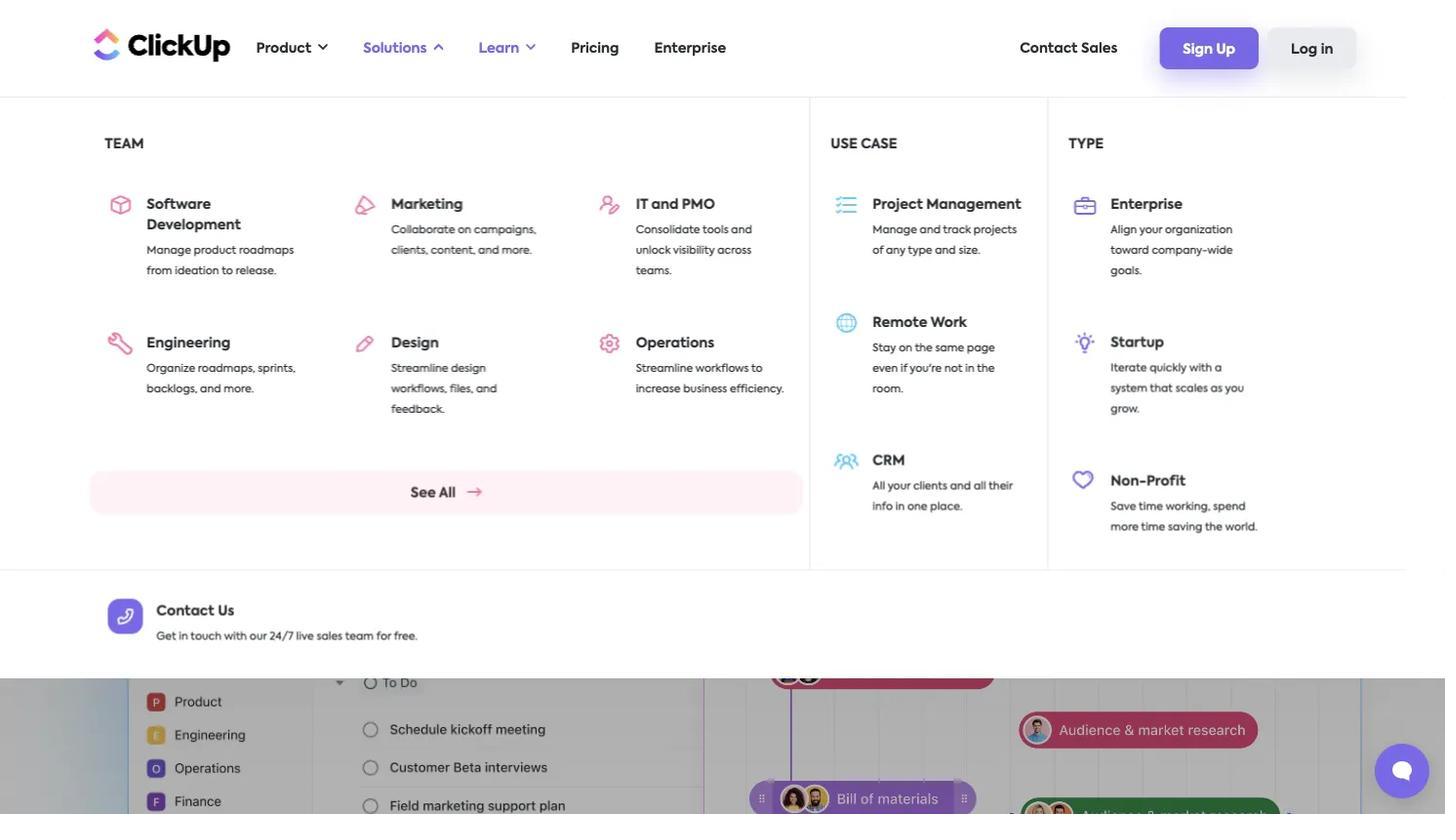Task type: describe. For each thing, give the bounding box(es) containing it.
and inside organize roadmaps, sprints, backlogs, and more.
[[200, 384, 221, 395]]

touch
[[191, 631, 222, 642]]

the inside the save time working, spend more time saving the world.
[[1205, 522, 1223, 533]]

tools
[[703, 225, 729, 236]]

get
[[157, 631, 176, 642]]

2 sprints button from the left
[[1116, 128, 1228, 218]]

time tracking button
[[330, 128, 442, 218]]

not
[[945, 363, 963, 374]]

any
[[886, 245, 906, 256]]

1 vertical spatial the
[[977, 363, 995, 374]]

0 vertical spatial time
[[1139, 502, 1163, 512]]

track
[[944, 225, 971, 236]]

sales
[[317, 631, 343, 642]]

live
[[296, 631, 314, 642]]

and inside 'consolidate tools and unlock visibility across teams.'
[[731, 225, 752, 236]]

1 vertical spatial time
[[1142, 522, 1166, 533]]

profit
[[1147, 474, 1186, 488]]

spend
[[1214, 502, 1246, 512]]

log in
[[1291, 43, 1334, 56]]

roadmaps
[[239, 245, 294, 256]]

saving
[[1168, 522, 1203, 533]]

contact sales link
[[1010, 28, 1128, 68]]

software development
[[147, 198, 241, 232]]

projects button
[[667, 128, 779, 218]]

you're
[[910, 363, 942, 374]]

their
[[989, 481, 1013, 492]]

startup
[[1111, 336, 1165, 350]]

us
[[218, 604, 234, 618]]

iterate
[[1111, 363, 1147, 374]]

clients,
[[391, 245, 428, 256]]

forms
[[1039, 196, 1081, 210]]

and inside 'all your clients and all their info in one place.'
[[950, 481, 971, 492]]

to inside streamline workflows to increase business efficiency.
[[752, 363, 763, 374]]

2 sprints from the left
[[1148, 196, 1195, 210]]

see all
[[411, 486, 456, 500]]

projects image
[[679, 532, 1387, 814]]

working,
[[1166, 502, 1211, 512]]

content,
[[431, 245, 476, 256]]

engineering
[[147, 336, 230, 350]]

development
[[147, 218, 241, 232]]

1 sprints button from the left
[[105, 128, 218, 218]]

save time working, spend more time saving the world.
[[1111, 502, 1258, 533]]

manage for project management
[[873, 225, 917, 236]]

solutions
[[363, 41, 427, 55]]

learn button
[[469, 28, 546, 68]]

and inside collaborate on campaigns, clients, content, and more.
[[478, 245, 499, 256]]

whiteboards
[[566, 196, 655, 210]]

info
[[873, 502, 893, 512]]

management
[[927, 198, 1022, 211]]

design
[[451, 363, 486, 374]]

ai button
[[891, 128, 1003, 218]]

streamline design workflows, files, and feedback.
[[391, 363, 497, 415]]

sign up
[[1183, 43, 1236, 56]]

sales
[[1082, 41, 1118, 55]]

wide
[[1208, 245, 1233, 256]]

stay on the same page even if you're not in the room.
[[873, 343, 995, 395]]

product
[[194, 245, 236, 256]]

size.
[[959, 245, 981, 256]]

project
[[873, 198, 923, 211]]

roadmaps,
[[198, 363, 255, 374]]

contact for contact sales
[[1020, 41, 1078, 55]]

unlock
[[636, 245, 671, 256]]

streamline workflows to increase business efficiency.
[[636, 363, 784, 395]]

learn
[[479, 41, 520, 55]]

work
[[931, 316, 967, 329]]

workflows
[[696, 363, 749, 374]]

all inside 'all your clients and all their info in one place.'
[[873, 481, 885, 492]]

team
[[345, 631, 374, 642]]

streamline for design
[[391, 363, 449, 374]]

marketing
[[391, 198, 463, 211]]

manage product roadmaps from ideation to release.
[[147, 245, 294, 277]]

even
[[873, 363, 898, 374]]

software
[[147, 198, 211, 211]]

and right the it
[[652, 198, 679, 211]]

project management
[[873, 198, 1022, 211]]

visibility
[[673, 245, 715, 256]]

organize
[[147, 363, 195, 374]]

pricing
[[571, 41, 619, 55]]

save
[[1111, 502, 1137, 512]]

stay
[[873, 343, 897, 354]]

contact sales
[[1020, 41, 1118, 55]]

as
[[1211, 384, 1223, 395]]

system
[[1111, 384, 1148, 395]]

tracking
[[376, 196, 433, 210]]

campaigns,
[[474, 225, 536, 236]]

remote
[[873, 316, 928, 329]]

with inside iterate quickly with a system that scales as you grow.
[[1190, 363, 1213, 374]]

type
[[908, 245, 933, 256]]

24/7
[[270, 631, 294, 642]]

log in link
[[1268, 28, 1357, 69]]



Task type: vqa. For each thing, say whether or not it's contained in the screenshot.


Task type: locate. For each thing, give the bounding box(es) containing it.
company-
[[1152, 245, 1208, 256]]

0 vertical spatial with
[[1190, 363, 1213, 374]]

more. down the campaigns,
[[502, 245, 532, 256]]

sprints up development
[[138, 196, 185, 210]]

the up the you're
[[915, 343, 933, 354]]

2 vertical spatial the
[[1205, 522, 1223, 533]]

1 horizontal spatial all
[[873, 481, 885, 492]]

release.
[[236, 266, 277, 277]]

your up info at the bottom of the page
[[888, 481, 911, 492]]

0 horizontal spatial more.
[[224, 384, 254, 395]]

align
[[1111, 225, 1137, 236]]

1 horizontal spatial streamline
[[636, 363, 693, 374]]

time right more
[[1142, 522, 1166, 533]]

consolidate tools and unlock visibility across teams.
[[636, 225, 752, 277]]

manage inside manage and track projects of any type and size.
[[873, 225, 917, 236]]

remote work
[[873, 316, 967, 329]]

your for enterprise
[[1140, 225, 1163, 236]]

1 horizontal spatial to
[[752, 363, 763, 374]]

on for marketing
[[458, 225, 472, 236]]

grow.
[[1111, 404, 1140, 415]]

contact for contact us
[[157, 604, 215, 618]]

world.
[[1226, 522, 1258, 533]]

consolidate
[[636, 225, 700, 236]]

more. down roadmaps,
[[224, 384, 254, 395]]

more. inside collaborate on campaigns, clients, content, and more.
[[502, 245, 532, 256]]

iterate quickly with a system that scales as you grow.
[[1111, 363, 1245, 415]]

on inside stay on the same page even if you're not in the room.
[[899, 343, 913, 354]]

a
[[1215, 363, 1222, 374]]

enterprise right pricing
[[654, 41, 726, 55]]

enterprise
[[654, 41, 726, 55], [1111, 198, 1183, 211]]

0 vertical spatial your
[[1140, 225, 1163, 236]]

your inside the align your organization toward company-wide goals.
[[1140, 225, 1163, 236]]

and right the 'files,' at top
[[476, 384, 497, 395]]

2 horizontal spatial the
[[1205, 522, 1223, 533]]

1 vertical spatial contact
[[157, 604, 215, 618]]

sprints button up organization
[[1116, 128, 1228, 218]]

0 vertical spatial enterprise
[[654, 41, 726, 55]]

and
[[652, 198, 679, 211], [731, 225, 752, 236], [920, 225, 941, 236], [478, 245, 499, 256], [935, 245, 956, 256], [200, 384, 221, 395], [476, 384, 497, 395], [950, 481, 971, 492]]

enterprise up align at the top right of the page
[[1111, 198, 1183, 211]]

1 horizontal spatial your
[[1140, 225, 1163, 236]]

sprints up organization
[[1148, 196, 1195, 210]]

see
[[411, 486, 436, 500]]

it and pmo
[[636, 198, 715, 211]]

manage inside manage product roadmaps from ideation to release.
[[147, 245, 191, 256]]

our
[[250, 631, 267, 642]]

0 vertical spatial the
[[915, 343, 933, 354]]

and left all
[[950, 481, 971, 492]]

0 horizontal spatial sprints
[[138, 196, 185, 210]]

organization
[[1166, 225, 1233, 236]]

sprints,
[[258, 363, 296, 374]]

manage
[[873, 225, 917, 236], [147, 245, 191, 256]]

align your organization toward company-wide goals.
[[1111, 225, 1233, 277]]

on inside collaborate on campaigns, clients, content, and more.
[[458, 225, 472, 236]]

dashboards button
[[779, 128, 891, 218]]

1 horizontal spatial contact
[[1020, 41, 1078, 55]]

time down non-profit at the right of the page
[[1139, 502, 1163, 512]]

all up info at the bottom of the page
[[873, 481, 885, 492]]

with left our
[[224, 631, 247, 642]]

the down page
[[977, 363, 995, 374]]

0 vertical spatial contact
[[1020, 41, 1078, 55]]

1 vertical spatial on
[[899, 343, 913, 354]]

1 streamline from the left
[[391, 363, 449, 374]]

forms button
[[1003, 128, 1116, 218]]

all right the see
[[439, 486, 456, 500]]

time tracking
[[339, 196, 433, 210]]

team
[[105, 137, 144, 151]]

non-
[[1111, 474, 1147, 488]]

pmo
[[682, 198, 715, 211]]

product
[[256, 41, 312, 55]]

streamline up increase
[[636, 363, 693, 374]]

1 horizontal spatial manage
[[873, 225, 917, 236]]

0 horizontal spatial on
[[458, 225, 472, 236]]

dashboards
[[794, 196, 876, 210]]

quickly
[[1150, 363, 1187, 374]]

on for remote work
[[899, 343, 913, 354]]

streamline inside streamline workflows to increase business efficiency.
[[636, 363, 693, 374]]

in right log on the top of the page
[[1321, 43, 1334, 56]]

0 horizontal spatial all
[[439, 486, 456, 500]]

free.
[[394, 631, 418, 642]]

collaborate on campaigns, clients, content, and more.
[[391, 225, 536, 256]]

room.
[[873, 384, 904, 395]]

page
[[967, 343, 995, 354]]

manage and track projects of any type and size.
[[873, 225, 1017, 256]]

with left a
[[1190, 363, 1213, 374]]

and inside streamline design workflows, files, and feedback.
[[476, 384, 497, 395]]

streamline inside streamline design workflows, files, and feedback.
[[391, 363, 449, 374]]

1 vertical spatial your
[[888, 481, 911, 492]]

0 horizontal spatial the
[[915, 343, 933, 354]]

to down product
[[222, 266, 233, 277]]

streamline for operations
[[636, 363, 693, 374]]

0 vertical spatial on
[[458, 225, 472, 236]]

up
[[1217, 43, 1236, 56]]

manage up from
[[147, 245, 191, 256]]

1 vertical spatial manage
[[147, 245, 191, 256]]

more.
[[502, 245, 532, 256], [224, 384, 254, 395]]

from
[[147, 266, 172, 277]]

0 horizontal spatial enterprise
[[654, 41, 726, 55]]

use case
[[831, 137, 898, 151]]

1 horizontal spatial the
[[977, 363, 995, 374]]

2 streamline from the left
[[636, 363, 693, 374]]

in inside 'all your clients and all their info in one place.'
[[896, 502, 905, 512]]

to inside manage product roadmaps from ideation to release.
[[222, 266, 233, 277]]

clickup image
[[88, 26, 231, 63]]

sprints button up product
[[105, 128, 218, 218]]

it
[[636, 198, 648, 211]]

in left 'one'
[[896, 502, 905, 512]]

efficiency.
[[730, 384, 784, 395]]

your inside 'all your clients and all their info in one place.'
[[888, 481, 911, 492]]

you
[[1226, 384, 1245, 395]]

scales
[[1176, 384, 1209, 395]]

get in touch with our 24/7 live sales team for free.
[[157, 631, 418, 642]]

sprints button
[[105, 128, 218, 218], [1116, 128, 1228, 218]]

0 vertical spatial manage
[[873, 225, 917, 236]]

all your clients and all their info in one place.
[[873, 481, 1013, 512]]

more. inside organize roadmaps, sprints, backlogs, and more.
[[224, 384, 254, 395]]

0 horizontal spatial sprints button
[[105, 128, 218, 218]]

crm
[[873, 454, 906, 468]]

your for crm
[[888, 481, 911, 492]]

on up if
[[899, 343, 913, 354]]

one
[[908, 502, 928, 512]]

0 horizontal spatial streamline
[[391, 363, 449, 374]]

in inside stay on the same page even if you're not in the room.
[[966, 363, 975, 374]]

feedback.
[[391, 404, 445, 415]]

contact us
[[157, 604, 234, 618]]

contact
[[1020, 41, 1078, 55], [157, 604, 215, 618]]

contact up get
[[157, 604, 215, 618]]

0 vertical spatial more.
[[502, 245, 532, 256]]

1 horizontal spatial sprints button
[[1116, 128, 1228, 218]]

enterprise inside enterprise link
[[654, 41, 726, 55]]

and down roadmaps,
[[200, 384, 221, 395]]

your
[[1140, 225, 1163, 236], [888, 481, 911, 492]]

and down track
[[935, 245, 956, 256]]

manage up any
[[873, 225, 917, 236]]

and up across
[[731, 225, 752, 236]]

place.
[[930, 502, 963, 512]]

projects
[[974, 225, 1017, 236]]

0 vertical spatial to
[[222, 266, 233, 277]]

sign
[[1183, 43, 1213, 56]]

sign up button
[[1160, 28, 1259, 69]]

1 vertical spatial more.
[[224, 384, 254, 395]]

0 horizontal spatial with
[[224, 631, 247, 642]]

manage for software development
[[147, 245, 191, 256]]

1 horizontal spatial sprints
[[1148, 196, 1195, 210]]

that
[[1150, 384, 1173, 395]]

operations
[[636, 336, 715, 350]]

0 horizontal spatial to
[[222, 266, 233, 277]]

1 vertical spatial with
[[224, 631, 247, 642]]

1 horizontal spatial on
[[899, 343, 913, 354]]

backlogs,
[[147, 384, 198, 395]]

your right align at the top right of the page
[[1140, 225, 1163, 236]]

streamline up workflows,
[[391, 363, 449, 374]]

enterprise link
[[645, 28, 736, 68]]

1 sprints from the left
[[138, 196, 185, 210]]

in right get
[[179, 631, 188, 642]]

1 vertical spatial to
[[752, 363, 763, 374]]

1 horizontal spatial enterprise
[[1111, 198, 1183, 211]]

contact left sales
[[1020, 41, 1078, 55]]

the down spend
[[1205, 522, 1223, 533]]

type
[[1069, 137, 1104, 151]]

ai
[[941, 196, 954, 210]]

case
[[861, 137, 898, 151]]

in right the not
[[966, 363, 975, 374]]

on up "content,"
[[458, 225, 472, 236]]

time
[[1139, 502, 1163, 512], [1142, 522, 1166, 533]]

1 horizontal spatial more.
[[502, 245, 532, 256]]

0 horizontal spatial your
[[888, 481, 911, 492]]

for
[[377, 631, 391, 642]]

0 horizontal spatial manage
[[147, 245, 191, 256]]

and up type
[[920, 225, 941, 236]]

and down the campaigns,
[[478, 245, 499, 256]]

of
[[873, 245, 884, 256]]

with
[[1190, 363, 1213, 374], [224, 631, 247, 642]]

use
[[831, 137, 858, 151]]

0 horizontal spatial contact
[[157, 604, 215, 618]]

if
[[901, 363, 908, 374]]

files,
[[450, 384, 474, 395]]

solutions button
[[354, 28, 453, 68]]

to up 'efficiency.' on the right top
[[752, 363, 763, 374]]

product button
[[246, 28, 338, 68]]

1 horizontal spatial with
[[1190, 363, 1213, 374]]

1 vertical spatial enterprise
[[1111, 198, 1183, 211]]

collaborate
[[391, 225, 455, 236]]



